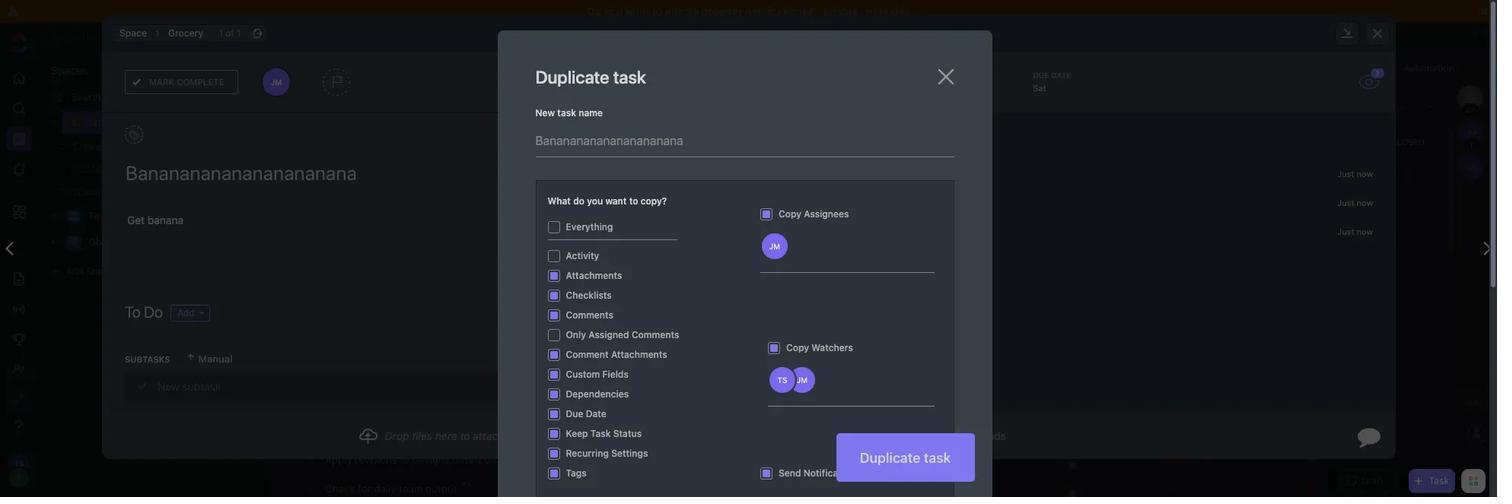 Task type: describe. For each thing, give the bounding box(es) containing it.
comment attachments
[[566, 349, 667, 361]]

get
[[127, 214, 144, 227]]

here
[[435, 430, 457, 443]]

0 vertical spatial jm
[[1466, 128, 1477, 137]]

assignees
[[804, 209, 849, 220]]

any
[[175, 30, 190, 41]]

duplicate task button
[[836, 434, 975, 483]]

banana
[[147, 214, 183, 227]]

Enter task na﻿me text field
[[536, 122, 954, 157]]

spaces
[[51, 64, 88, 77]]

1 vertical spatial hide
[[1465, 398, 1483, 407]]

1 just from the top
[[1337, 169, 1354, 179]]

browser
[[702, 5, 743, 18]]

Edit task name text field
[[125, 160, 790, 186]]

check for daily team output ⚒️
[[325, 483, 473, 496]]

of
[[225, 27, 234, 38]]

everything inside duplicate task dialog
[[566, 222, 613, 233]]

want inside duplicate task dialog
[[605, 196, 627, 207]]

1 schedule from the top
[[73, 140, 116, 152]]

me button
[[1258, 98, 1293, 116]]

recurring settings
[[566, 448, 648, 460]]

copy for copy assignees
[[779, 209, 802, 220]]

what do you want to copy?
[[548, 196, 667, 207]]

team space link
[[88, 205, 247, 229]]

0 horizontal spatial favorites
[[51, 32, 97, 41]]

1 communication from the top
[[371, 194, 444, 206]]

1 of 1
[[218, 27, 241, 38]]

2 lunch 🍗 link from the top
[[321, 390, 1003, 416]]

have
[[152, 30, 172, 41]]

spaces link
[[39, 64, 88, 77]]

share
[[1384, 102, 1408, 112]]

enable
[[824, 5, 858, 18]]

2 channels from the top
[[447, 223, 490, 235]]

0 vertical spatial want
[[625, 5, 650, 18]]

name
[[579, 107, 603, 119]]

1 lunch from the top
[[325, 368, 354, 380]]

task inside 'duplicate task' button
[[924, 450, 951, 466]]

user group image
[[68, 212, 80, 221]]

learn
[[253, 30, 277, 41]]

2 all from the top
[[358, 223, 369, 235]]

subtasks
[[124, 354, 170, 364]]

ts inside duplicate task dialog
[[778, 376, 787, 385]]

to inside dialog
[[460, 430, 470, 443]]

notifications?
[[745, 5, 813, 18]]

1 just now from the top
[[1337, 169, 1373, 179]]

send
[[779, 468, 801, 480]]

to
[[124, 304, 140, 321]]

2 revisions from the top
[[355, 454, 397, 467]]

for
[[358, 483, 371, 496]]

do
[[573, 196, 585, 207]]

duplicate task inside button
[[860, 450, 951, 466]]

browse
[[520, 430, 555, 443]]

drop
[[385, 430, 409, 443]]

drop files here to attach or browse
[[385, 430, 555, 443]]

attachments
[[611, 349, 667, 361]]

1 inside jm 1 ts
[[1470, 140, 1473, 149]]

2 check all communication channels ⚒️ link from the top
[[321, 216, 1003, 242]]

1 from from the top
[[546, 426, 568, 438]]

3 now from the top
[[1357, 227, 1373, 237]]

team
[[399, 483, 423, 496]]

ts inside jm 1 ts
[[1467, 163, 1476, 172]]

closed
[[1391, 137, 1425, 147]]

you for you don't have any favorites yet. learn how to create one
[[109, 30, 125, 41]]

only assigned comments
[[566, 330, 679, 341]]

tasks...
[[342, 101, 373, 112]]

1 🍗 from the top
[[357, 368, 370, 380]]

activity
[[566, 250, 599, 262]]

1 horizontal spatial comments
[[632, 330, 679, 341]]

jm button
[[760, 232, 934, 261]]

check inside check for daily team output ⚒️ link
[[325, 483, 355, 496]]

search tasks...
[[310, 101, 373, 112]]

1 schedule daily link from the top
[[59, 135, 231, 158]]

0 vertical spatial hide
[[865, 5, 889, 18]]

1 vertical spatial space link
[[88, 110, 247, 135]]

this
[[891, 5, 910, 18]]

1 lunch 🍗 from the top
[[325, 368, 370, 380]]

tags
[[566, 468, 587, 480]]

task locations element
[[102, 15, 1396, 52]]

dependencies
[[566, 389, 629, 400]]

one
[[341, 30, 357, 41]]

minimize task image
[[1341, 28, 1353, 38]]

14
[[238, 164, 247, 174]]

task inside duplicate task dialog
[[591, 429, 611, 440]]

only
[[566, 330, 586, 341]]

27
[[1466, 105, 1475, 114]]

assigned
[[589, 330, 629, 341]]

task for what do you want to copy?
[[557, 107, 576, 119]]

2 communication from the top
[[371, 223, 444, 235]]

keep task status
[[566, 429, 642, 440]]

2 just now from the top
[[1337, 198, 1373, 208]]

automations
[[1404, 62, 1459, 74]]

custom fields
[[566, 369, 629, 381]]

space inside button
[[308, 62, 344, 75]]

jeremy miller
[[915, 226, 977, 238]]

1 check from the top
[[325, 194, 355, 206]]

1 horizontal spatial jm
[[797, 376, 808, 385]]

1 apply revisions to designs based on feedback from supervisor ⚒️ link from the top
[[321, 419, 1003, 445]]

globe image
[[69, 238, 78, 247]]

to right 'how'
[[300, 30, 308, 41]]

space inside the task locations element
[[119, 27, 146, 38]]

0 vertical spatial everything
[[72, 90, 122, 102]]

1 designs from the top
[[412, 426, 450, 438]]

search
[[310, 101, 340, 112]]

2 schedule from the top
[[73, 163, 116, 175]]

copy?
[[641, 196, 667, 207]]

enable
[[665, 5, 699, 18]]

observatory link
[[88, 231, 247, 255]]

to do dialog
[[102, 15, 1396, 460]]

2 supervisor from the top
[[571, 454, 621, 467]]

do you want to enable browser notifications? enable hide this
[[587, 5, 910, 18]]

output
[[426, 483, 457, 496]]

files
[[412, 430, 432, 443]]

1 all from the top
[[358, 194, 369, 206]]

0 horizontal spatial comments
[[566, 310, 614, 321]]

1 apply from the top
[[325, 426, 352, 438]]

duplicate task dialog
[[497, 30, 992, 498]]

no tags
[[293, 169, 332, 182]]

or
[[507, 430, 517, 443]]

what
[[548, 196, 571, 207]]

1 horizontal spatial favorites
[[193, 30, 232, 41]]

hide 1
[[1465, 398, 1489, 407]]

due date
[[566, 409, 607, 420]]

fields
[[603, 369, 629, 381]]

1 schedule daily from the top
[[73, 140, 141, 152]]

space down everything link
[[88, 116, 118, 128]]

to do
[[124, 304, 163, 321]]

yet.
[[234, 30, 250, 41]]

send notifications
[[779, 468, 860, 480]]

tags
[[310, 169, 332, 182]]

everything link
[[39, 84, 266, 109]]

browse link
[[520, 430, 555, 443]]

1 supervisor from the top
[[571, 426, 621, 438]]

new task name
[[536, 107, 603, 119]]

2 🍗 from the top
[[357, 397, 370, 409]]

1 check all communication channels ⚒️ from the top
[[325, 194, 506, 206]]

you don't have any favorites yet. learn how to create one
[[109, 30, 357, 41]]



Task type: vqa. For each thing, say whether or not it's contained in the screenshot.
'Show closed' button
yes



Task type: locate. For each thing, give the bounding box(es) containing it.
1 vertical spatial supervisor
[[571, 454, 621, 467]]

lunch 🍗
[[325, 368, 370, 380], [325, 397, 370, 409]]

1 vertical spatial ts
[[778, 376, 787, 385]]

grocery link inside the task locations element
[[160, 24, 211, 42]]

me
[[1274, 102, 1287, 112]]

apply revisions to designs based on feedback from supervisor ⚒️ down attach
[[325, 454, 637, 467]]

keep
[[566, 429, 588, 440]]

2 lunch 🍗 from the top
[[325, 397, 370, 409]]

daily
[[119, 140, 141, 152], [119, 163, 141, 175]]

2 apply from the top
[[325, 454, 352, 467]]

task for new task name
[[613, 67, 646, 88]]

you
[[604, 5, 622, 18], [587, 196, 603, 207]]

copy left watchers
[[786, 342, 809, 354]]

you right do
[[587, 196, 603, 207]]

want left enable
[[625, 5, 650, 18]]

space link down everything link
[[88, 110, 247, 135]]

1 vertical spatial just
[[1337, 198, 1354, 208]]

2 vertical spatial jm
[[797, 376, 808, 385]]

grocery up the team
[[73, 186, 110, 198]]

0 horizontal spatial you
[[587, 196, 603, 207]]

schedule daily down everything link
[[73, 140, 141, 152]]

apply revisions to designs based on feedback from supervisor ⚒️ for first apply revisions to designs based on feedback from supervisor ⚒️ link from the top
[[325, 426, 637, 438]]

copy watchers
[[786, 342, 853, 354]]

1 vertical spatial on
[[484, 454, 496, 467]]

want right do
[[605, 196, 627, 207]]

copy left "assignees" at the top of the page
[[779, 209, 802, 220]]

1 horizontal spatial everything
[[566, 222, 613, 233]]

1 horizontal spatial duplicate task
[[860, 450, 951, 466]]

0 vertical spatial check
[[325, 194, 355, 206]]

0 vertical spatial you
[[604, 5, 622, 18]]

0 vertical spatial designs
[[412, 426, 450, 438]]

1 horizontal spatial duplicate
[[860, 450, 921, 466]]

0 vertical spatial apply revisions to designs based on feedback from supervisor ⚒️
[[325, 426, 637, 438]]

custom
[[566, 369, 600, 381]]

based left 'or'
[[452, 426, 482, 438]]

1 apply revisions to designs based on feedback from supervisor ⚒️ from the top
[[325, 426, 637, 438]]

grocery inside the task locations element
[[168, 27, 203, 38]]

get banana
[[127, 214, 183, 227]]

observatory
[[88, 236, 147, 248]]

lunch 🍗 link down only assigned comments
[[321, 361, 1003, 387]]

show
[[1363, 137, 1389, 147]]

0 vertical spatial comments
[[566, 310, 614, 321]]

0 horizontal spatial grocery
[[73, 186, 110, 198]]

1 vertical spatial you
[[587, 196, 603, 207]]

based for first apply revisions to designs based on feedback from supervisor ⚒️ link from the top
[[452, 426, 482, 438]]

just now
[[1337, 169, 1373, 179], [1337, 198, 1373, 208], [1337, 227, 1373, 237]]

space right add
[[86, 266, 113, 277]]

on left 'or'
[[484, 426, 496, 438]]

hide
[[865, 5, 889, 18], [1465, 398, 1483, 407]]

1 horizontal spatial you
[[836, 197, 856, 209]]

designs right drop at the bottom
[[412, 426, 450, 438]]

sat
[[946, 197, 961, 209]]

0 vertical spatial based
[[452, 426, 482, 438]]

new
[[536, 107, 555, 119]]

1 horizontal spatial task
[[613, 67, 646, 88]]

learn how to create one link
[[253, 30, 357, 41]]

favorites right any
[[193, 30, 232, 41]]

based for second apply revisions to designs based on feedback from supervisor ⚒️ link from the top
[[452, 454, 482, 467]]

2 schedule daily link from the top
[[59, 158, 231, 180]]

0 vertical spatial check all communication channels ⚒️ link
[[321, 187, 1003, 213]]

supervisor up tags
[[571, 454, 621, 467]]

apply revisions to designs based on feedback from supervisor ⚒️ link
[[321, 419, 1003, 445], [321, 448, 1003, 473]]

based down drop files here to attach or browse
[[452, 454, 482, 467]]

designs down files at the bottom left of page
[[412, 454, 450, 467]]

schedule daily link down everything link
[[59, 135, 231, 158]]

grocery link up get
[[59, 180, 231, 203]]

duplicate task up notifications
[[860, 450, 951, 466]]

to left enable
[[652, 5, 663, 18]]

0 vertical spatial communication
[[371, 194, 444, 206]]

1 vertical spatial lunch
[[325, 397, 354, 409]]

jm
[[1466, 128, 1477, 137], [769, 242, 780, 251], [797, 376, 808, 385]]

🍗
[[357, 368, 370, 380], [357, 397, 370, 409]]

1 vertical spatial from
[[546, 454, 568, 467]]

0 vertical spatial space link
[[112, 24, 154, 42]]

to down drop at the bottom
[[400, 454, 410, 467]]

1 vertical spatial comments
[[632, 330, 679, 341]]

status
[[613, 429, 642, 440]]

1 vertical spatial daily
[[119, 163, 141, 175]]

1 horizontal spatial do
[[587, 5, 601, 18]]

share button
[[1366, 98, 1412, 116]]

1 daily from the top
[[119, 140, 141, 152]]

2 apply revisions to designs based on feedback from supervisor ⚒️ from the top
[[325, 454, 637, 467]]

apply revisions to designs based on feedback from supervisor ⚒️ for second apply revisions to designs based on feedback from supervisor ⚒️ link from the top
[[325, 454, 637, 467]]

schedule daily link
[[59, 135, 231, 158], [59, 158, 231, 180]]

2 just from the top
[[1337, 198, 1354, 208]]

jm down 27
[[1466, 128, 1477, 137]]

0 vertical spatial now
[[1357, 169, 1373, 179]]

0 vertical spatial 🍗
[[357, 368, 370, 380]]

comments up attachments
[[632, 330, 679, 341]]

2 based from the top
[[452, 454, 482, 467]]

0 horizontal spatial task
[[557, 107, 576, 119]]

2 lunch from the top
[[325, 397, 354, 409]]

1 horizontal spatial hide
[[1465, 398, 1483, 407]]

2 daily from the top
[[119, 163, 141, 175]]

ts
[[1467, 163, 1476, 172], [778, 376, 787, 385]]

1 vertical spatial apply revisions to designs based on feedback from supervisor ⚒️
[[325, 454, 637, 467]]

1 vertical spatial jm
[[769, 242, 780, 251]]

apply left drop at the bottom
[[325, 426, 352, 438]]

1 horizontal spatial grocery
[[168, 27, 203, 38]]

1 on from the top
[[484, 426, 496, 438]]

Search tasks... text field
[[310, 96, 436, 118]]

assignees button
[[1293, 98, 1359, 116]]

1 based from the top
[[452, 426, 482, 438]]

0 vertical spatial task
[[613, 67, 646, 88]]

0 vertical spatial schedule daily
[[73, 140, 141, 152]]

do
[[587, 5, 601, 18], [144, 304, 163, 321]]

to left files at the bottom left of page
[[400, 426, 410, 438]]

1 channels from the top
[[447, 194, 490, 206]]

1 lunch 🍗 link from the top
[[321, 361, 1003, 387]]

1 vertical spatial check
[[325, 223, 355, 235]]

apply up check for daily team output ⚒️
[[325, 454, 352, 467]]

2 vertical spatial check
[[325, 483, 355, 496]]

1 feedback from the top
[[499, 426, 543, 438]]

how
[[280, 30, 297, 41]]

schedule
[[73, 140, 116, 152], [73, 163, 116, 175]]

0 horizontal spatial duplicate
[[536, 67, 609, 88]]

you inside to do dialog
[[836, 197, 856, 209]]

show closed
[[1363, 137, 1425, 147]]

revisions up daily
[[355, 454, 397, 467]]

recurring
[[566, 448, 609, 460]]

lunch 🍗 link
[[321, 361, 1003, 387], [321, 390, 1003, 416]]

1 check all communication channels ⚒️ link from the top
[[321, 187, 1003, 213]]

1 vertical spatial apply revisions to designs based on feedback from supervisor ⚒️ link
[[321, 448, 1003, 473]]

no
[[293, 169, 307, 182]]

you up jm dropdown button on the right of the page
[[836, 197, 856, 209]]

on down attach
[[484, 454, 496, 467]]

2 from from the top
[[546, 454, 568, 467]]

duplicate up notifications
[[860, 450, 921, 466]]

settings
[[611, 448, 648, 460]]

show closed button
[[1348, 134, 1429, 149]]

1 vertical spatial copy
[[786, 342, 809, 354]]

0 vertical spatial do
[[587, 5, 601, 18]]

2 check from the top
[[325, 223, 355, 235]]

0 vertical spatial apply revisions to designs based on feedback from supervisor ⚒️ link
[[321, 419, 1003, 445]]

1 vertical spatial designs
[[412, 454, 450, 467]]

schedule daily up the team
[[73, 163, 141, 175]]

0 vertical spatial duplicate
[[536, 67, 609, 88]]

1 vertical spatial schedule daily
[[73, 163, 141, 175]]

to
[[652, 5, 663, 18], [300, 30, 308, 41], [629, 196, 638, 207], [400, 426, 410, 438], [460, 430, 470, 443], [400, 454, 410, 467]]

create
[[311, 30, 338, 41]]

you left don't
[[109, 30, 125, 41]]

1 revisions from the top
[[355, 426, 397, 438]]

space up observatory
[[116, 210, 146, 222]]

jm inside dropdown button
[[769, 242, 780, 251]]

0 vertical spatial just
[[1337, 169, 1354, 179]]

1 vertical spatial duplicate
[[860, 450, 921, 466]]

1 vertical spatial communication
[[371, 223, 444, 235]]

watchers
[[812, 342, 853, 354]]

from
[[546, 426, 568, 438], [546, 454, 568, 467]]

lunch
[[325, 368, 354, 380], [325, 397, 354, 409]]

due
[[566, 409, 583, 420]]

0 vertical spatial daily
[[119, 140, 141, 152]]

0 vertical spatial channels
[[447, 194, 490, 206]]

to inside duplicate task dialog
[[629, 196, 638, 207]]

jm 1 ts
[[1466, 128, 1477, 172]]

grocery
[[168, 27, 203, 38], [73, 186, 110, 198]]

task body element
[[102, 113, 813, 428]]

0 vertical spatial revisions
[[355, 426, 397, 438]]

0 vertical spatial supervisor
[[571, 426, 621, 438]]

comment
[[566, 349, 609, 361]]

2 feedback from the top
[[499, 454, 543, 467]]

1 vertical spatial now
[[1357, 198, 1373, 208]]

jm down copy assignees
[[769, 242, 780, 251]]

2 vertical spatial just
[[1337, 227, 1354, 237]]

do inside task body element
[[144, 304, 163, 321]]

task
[[613, 67, 646, 88], [557, 107, 576, 119], [924, 450, 951, 466]]

0 vertical spatial lunch 🍗 link
[[321, 361, 1003, 387]]

duplicate inside button
[[860, 450, 921, 466]]

copy for copy watchers
[[786, 342, 809, 354]]

check for daily team output ⚒️ link
[[321, 477, 1003, 498]]

1 vertical spatial apply
[[325, 454, 352, 467]]

on
[[484, 426, 496, 438], [484, 454, 496, 467]]

copy assignees
[[779, 209, 849, 220]]

1 vertical spatial check all communication channels ⚒️ link
[[321, 216, 1003, 242]]

you left enable
[[604, 5, 622, 18]]

favorites up spaces
[[51, 32, 97, 41]]

check all communication channels ⚒️
[[325, 194, 506, 206], [325, 223, 506, 235]]

daily up team space
[[119, 163, 141, 175]]

New subtask text field
[[157, 373, 789, 400]]

0 vertical spatial task
[[591, 429, 611, 440]]

feedback
[[499, 426, 543, 438], [499, 454, 543, 467]]

team
[[88, 210, 114, 222]]

everything
[[72, 90, 122, 102], [566, 222, 613, 233]]

schedule daily link up get
[[59, 158, 231, 180]]

1 vertical spatial you
[[836, 197, 856, 209]]

space down create
[[308, 62, 344, 75]]

3 just from the top
[[1337, 227, 1354, 237]]

to left "copy?"
[[629, 196, 638, 207]]

0 horizontal spatial everything
[[72, 90, 122, 102]]

grocery link for top space link
[[160, 24, 211, 42]]

everything down spaces
[[72, 90, 122, 102]]

daily
[[374, 483, 396, 496]]

1 horizontal spatial task
[[1429, 476, 1449, 487]]

apply revisions to designs based on feedback from supervisor ⚒️ link up settings
[[321, 419, 1003, 445]]

0 vertical spatial all
[[358, 194, 369, 206]]

1 vertical spatial lunch 🍗 link
[[321, 390, 1003, 416]]

1 vertical spatial schedule
[[73, 163, 116, 175]]

grocery link for second "schedule daily" link from the bottom
[[59, 180, 231, 203]]

0 vertical spatial apply
[[325, 426, 352, 438]]

1 vertical spatial task
[[557, 107, 576, 119]]

ts down copy watchers
[[778, 376, 787, 385]]

attachments
[[566, 270, 622, 282]]

copy
[[779, 209, 802, 220], [786, 342, 809, 354]]

time tracked
[[929, 70, 989, 79]]

1 horizontal spatial you
[[604, 5, 622, 18]]

miller
[[951, 226, 977, 238]]

date
[[586, 409, 607, 420]]

ts down 27
[[1467, 163, 1476, 172]]

2 check all communication channels ⚒️ from the top
[[325, 223, 506, 235]]

grocery left of
[[168, 27, 203, 38]]

want
[[625, 5, 650, 18], [605, 196, 627, 207]]

apply revisions to designs based on feedback from supervisor ⚒️ down new subtask text field
[[325, 426, 637, 438]]

communication
[[371, 194, 444, 206], [371, 223, 444, 235]]

add
[[66, 266, 83, 277]]

0 vertical spatial you
[[109, 30, 125, 41]]

space left have at the left
[[119, 27, 146, 38]]

supervisor down the date
[[571, 426, 621, 438]]

grocery link left of
[[160, 24, 211, 42]]

task details element
[[102, 52, 1396, 113]]

2 schedule daily from the top
[[73, 163, 141, 175]]

all
[[358, 194, 369, 206], [358, 223, 369, 235]]

jm down copy watchers
[[797, 376, 808, 385]]

apply
[[325, 426, 352, 438], [325, 454, 352, 467]]

from down due
[[546, 426, 568, 438]]

from up tags
[[546, 454, 568, 467]]

2 on from the top
[[484, 454, 496, 467]]

0 horizontal spatial hide
[[865, 5, 889, 18]]

1 vertical spatial everything
[[566, 222, 613, 233]]

duplicate task up name
[[536, 67, 646, 88]]

0 vertical spatial lunch 🍗
[[325, 368, 370, 380]]

0 vertical spatial grocery link
[[160, 24, 211, 42]]

space link
[[112, 24, 154, 42], [88, 110, 247, 135]]

you for you
[[836, 197, 856, 209]]

1 horizontal spatial ts
[[1467, 163, 1476, 172]]

apply revisions to designs based on feedback from supervisor ⚒️
[[325, 426, 637, 438], [325, 454, 637, 467]]

3 check from the top
[[325, 483, 355, 496]]

don't
[[127, 30, 150, 41]]

revisions left files at the bottom left of page
[[355, 426, 397, 438]]

1 vertical spatial channels
[[447, 223, 490, 235]]

0 vertical spatial copy
[[779, 209, 802, 220]]

lunch 🍗 link up status in the bottom left of the page
[[321, 390, 1003, 416]]

space button
[[302, 52, 344, 85]]

1 now from the top
[[1357, 169, 1373, 179]]

0 vertical spatial from
[[546, 426, 568, 438]]

1 vertical spatial based
[[452, 454, 482, 467]]

duplicate up new task name
[[536, 67, 609, 88]]

0 horizontal spatial duplicate task
[[536, 67, 646, 88]]

time
[[929, 70, 949, 79]]

comments down checklists
[[566, 310, 614, 321]]

0 vertical spatial ts
[[1467, 163, 1476, 172]]

0 horizontal spatial do
[[144, 304, 163, 321]]

apply revisions to designs based on feedback from supervisor ⚒️ link up check for daily team output ⚒️ link
[[321, 448, 1003, 473]]

to right here
[[460, 430, 470, 443]]

now
[[1357, 169, 1373, 179], [1357, 198, 1373, 208], [1357, 227, 1373, 237]]

1 vertical spatial feedback
[[499, 454, 543, 467]]

daily down everything link
[[119, 140, 141, 152]]

2 designs from the top
[[412, 454, 450, 467]]

0 horizontal spatial ts
[[778, 376, 787, 385]]

0 vertical spatial just now
[[1337, 169, 1373, 179]]

2 apply revisions to designs based on feedback from supervisor ⚒️ link from the top
[[321, 448, 1003, 473]]

0 vertical spatial grocery
[[168, 27, 203, 38]]

0 horizontal spatial jm
[[769, 242, 780, 251]]

2 now from the top
[[1357, 198, 1373, 208]]

3 just now from the top
[[1337, 227, 1373, 237]]

you inside duplicate task dialog
[[587, 196, 603, 207]]

1 vertical spatial 🍗
[[357, 397, 370, 409]]

0 vertical spatial duplicate task
[[536, 67, 646, 88]]

2 vertical spatial task
[[924, 450, 951, 466]]

1 vertical spatial revisions
[[355, 454, 397, 467]]

1 vertical spatial grocery
[[73, 186, 110, 198]]

1 vertical spatial task
[[1429, 476, 1449, 487]]

tracked
[[951, 70, 989, 79]]

1 vertical spatial duplicate task
[[860, 450, 951, 466]]

space link left any
[[112, 24, 154, 42]]

everything down do
[[566, 222, 613, 233]]



